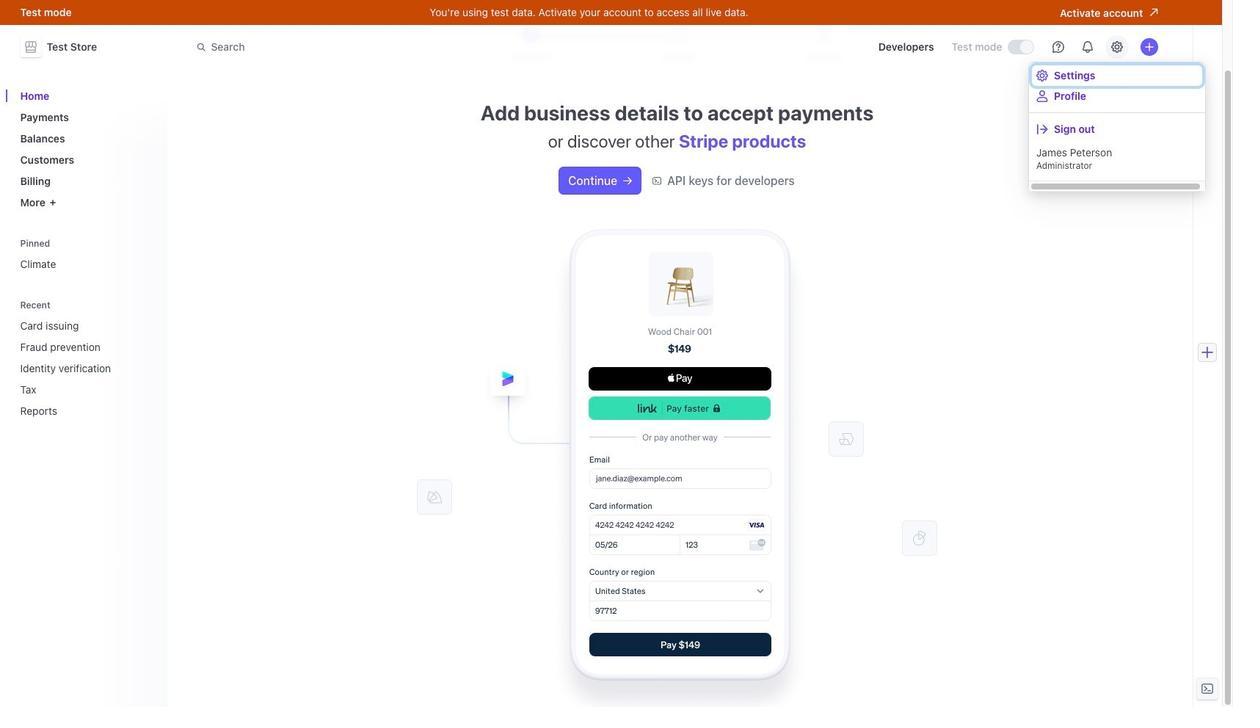 Task type: vqa. For each thing, say whether or not it's contained in the screenshot.
1st 'Shortcuts' element
no



Task type: describe. For each thing, give the bounding box(es) containing it.
Search text field
[[188, 33, 602, 61]]

edit pins image
[[144, 239, 152, 248]]

pinned element
[[14, 233, 158, 276]]

2 recent element from the top
[[14, 314, 158, 423]]

clear history image
[[144, 301, 152, 310]]

Test mode checkbox
[[1009, 40, 1034, 54]]

svg image
[[624, 177, 632, 185]]

1 recent element from the top
[[14, 295, 158, 423]]



Task type: locate. For each thing, give the bounding box(es) containing it.
help image
[[1053, 41, 1065, 53]]

settings image
[[1112, 41, 1123, 53]]

notifications image
[[1082, 41, 1094, 53]]

None search field
[[188, 33, 602, 61]]

core navigation links element
[[14, 84, 158, 214]]

menu
[[1030, 62, 1206, 192]]

recent element
[[14, 295, 158, 423], [14, 314, 158, 423]]

menu item
[[1033, 119, 1203, 140]]



